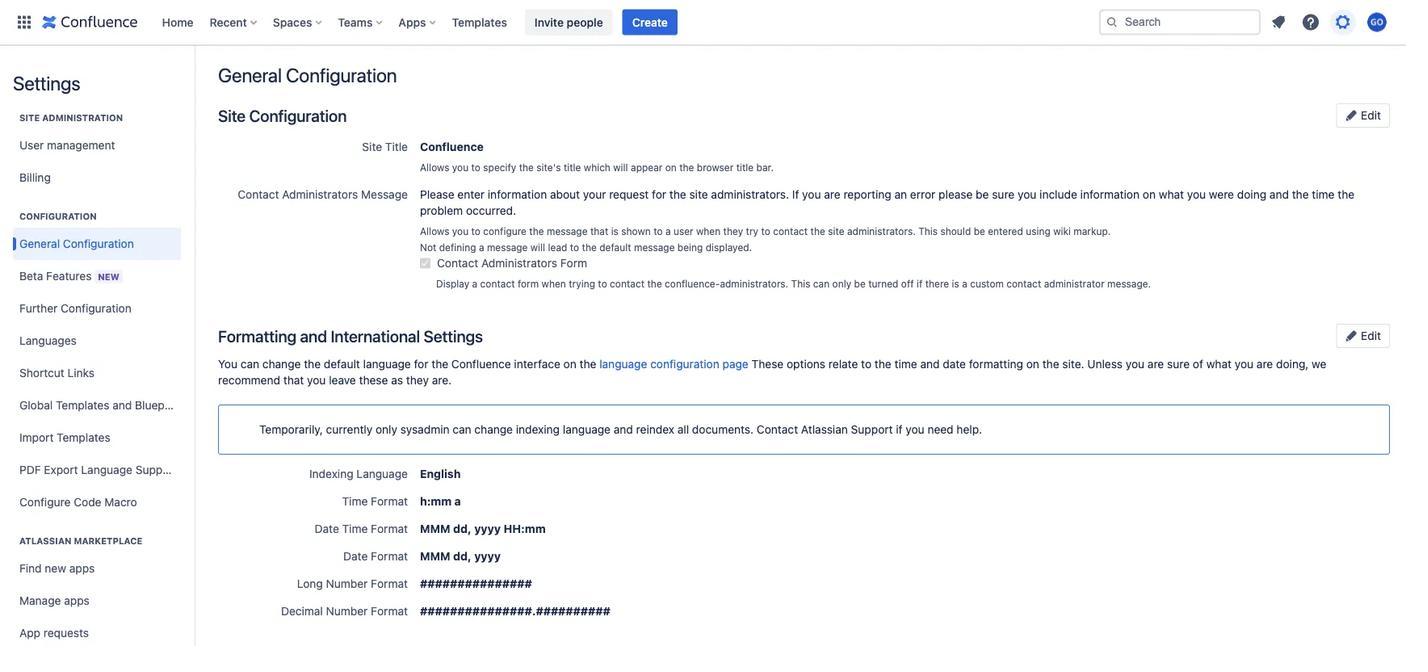 Task type: locate. For each thing, give the bounding box(es) containing it.
1 horizontal spatial contact
[[437, 256, 478, 270]]

requests
[[44, 626, 89, 640]]

time inside "these options relate to the time and date formatting on the site. unless you are sure of what you are doing, we recommend that you leave these as they are."
[[895, 357, 917, 371]]

marketplace
[[74, 536, 142, 546]]

0 horizontal spatial settings
[[13, 72, 80, 95]]

that left shown
[[590, 225, 608, 237]]

1 horizontal spatial is
[[952, 278, 959, 289]]

templates for global templates and blueprints
[[56, 399, 109, 412]]

0 horizontal spatial they
[[406, 374, 429, 387]]

temporarily,
[[259, 423, 323, 436]]

0 vertical spatial is
[[611, 225, 619, 237]]

you right of on the bottom right
[[1235, 357, 1254, 371]]

1 vertical spatial default
[[324, 357, 360, 371]]

support inside configuration group
[[135, 463, 177, 477]]

templates right apps popup button
[[452, 15, 507, 29]]

1 horizontal spatial administrators
[[481, 256, 557, 270]]

0 horizontal spatial information
[[488, 188, 547, 201]]

shortcut links link
[[13, 357, 181, 389]]

1 vertical spatial for
[[414, 357, 429, 371]]

language up as
[[363, 357, 411, 371]]

language down import templates link on the left bottom of the page
[[81, 463, 132, 477]]

1 vertical spatial when
[[542, 278, 566, 289]]

edit link for site configuration
[[1336, 103, 1390, 128]]

sure up entered
[[992, 188, 1015, 201]]

administrators for message
[[282, 188, 358, 201]]

is right there
[[952, 278, 959, 289]]

pdf export language support
[[19, 463, 177, 477]]

when
[[696, 225, 721, 237], [542, 278, 566, 289]]

1 vertical spatial only
[[376, 423, 397, 436]]

1 vertical spatial number
[[326, 605, 368, 618]]

language left configuration
[[600, 357, 647, 371]]

0 vertical spatial allows
[[420, 162, 449, 173]]

need
[[928, 423, 954, 436]]

can right the "sysadmin"
[[453, 423, 471, 436]]

1 vertical spatial general
[[19, 237, 60, 250]]

1 horizontal spatial they
[[723, 225, 743, 237]]

can left turned
[[813, 278, 830, 289]]

confluence up please
[[420, 140, 484, 153]]

user management link
[[13, 129, 181, 162]]

format up date format
[[371, 522, 408, 536]]

dd,
[[453, 522, 472, 536], [453, 550, 472, 563]]

1 vertical spatial support
[[135, 463, 177, 477]]

are.
[[432, 374, 452, 387]]

bar.
[[757, 162, 774, 173]]

date up long number format
[[343, 550, 368, 563]]

0 vertical spatial will
[[613, 162, 628, 173]]

collapse sidebar image
[[176, 53, 212, 86]]

0 vertical spatial mmm
[[420, 522, 450, 536]]

are inside please enter information about your request for the site administrators. if you are reporting an error please be sure you include information on what you were doing and the time the problem occurred. allows you to configure the message that is shown to a user when they try to contact the site administrators. this should be entered using wiki markup. not defining a message will lead to the default message being displayed.
[[824, 188, 841, 201]]

currently
[[326, 423, 373, 436]]

you up defining at the left top
[[452, 225, 469, 237]]

0 vertical spatial when
[[696, 225, 721, 237]]

and right formatting
[[300, 326, 327, 345]]

confluence image
[[42, 13, 138, 32], [42, 13, 138, 32]]

information up markup.
[[1081, 188, 1140, 201]]

1 horizontal spatial what
[[1207, 357, 1232, 371]]

title right site's on the top left of the page
[[564, 162, 581, 173]]

1 vertical spatial allows
[[420, 225, 449, 237]]

number for long
[[326, 577, 368, 590]]

this left 'should'
[[919, 225, 938, 237]]

number down long number format
[[326, 605, 368, 618]]

1 horizontal spatial will
[[613, 162, 628, 173]]

formatting and international settings
[[218, 326, 483, 345]]

1 vertical spatial this
[[791, 278, 811, 289]]

site for site administration
[[19, 113, 40, 123]]

time inside please enter information about your request for the site administrators. if you are reporting an error please be sure you include information on what you were doing and the time the problem occurred. allows you to configure the message that is shown to a user when they try to contact the site administrators. this should be entered using wiki markup. not defining a message will lead to the default message being displayed.
[[1312, 188, 1335, 201]]

1 vertical spatial can
[[241, 357, 259, 371]]

contact
[[238, 188, 279, 201], [437, 256, 478, 270], [757, 423, 798, 436]]

1 vertical spatial administrators
[[481, 256, 557, 270]]

1 yyyy from the top
[[474, 522, 501, 536]]

you
[[452, 162, 469, 173], [802, 188, 821, 201], [1018, 188, 1037, 201], [1187, 188, 1206, 201], [452, 225, 469, 237], [1126, 357, 1145, 371], [1235, 357, 1254, 371], [307, 374, 326, 387], [906, 423, 925, 436]]

1 small image from the top
[[1345, 109, 1358, 122]]

be right 'should'
[[974, 225, 985, 237]]

dd, up ###############
[[453, 550, 472, 563]]

app requests
[[19, 626, 89, 640]]

to right trying
[[598, 278, 607, 289]]

allows up not
[[420, 225, 449, 237]]

2 format from the top
[[371, 522, 408, 536]]

when up the being
[[696, 225, 721, 237]]

confluence allows you to specify the site's title which will appear on the browser title bar.
[[420, 140, 774, 173]]

they right as
[[406, 374, 429, 387]]

1 edit link from the top
[[1336, 103, 1390, 128]]

1 horizontal spatial this
[[919, 225, 938, 237]]

1 vertical spatial if
[[896, 423, 903, 436]]

help icon image
[[1301, 13, 1321, 32]]

atlassian marketplace group
[[13, 519, 181, 646]]

general up beta
[[19, 237, 60, 250]]

0 horizontal spatial general
[[19, 237, 60, 250]]

1 horizontal spatial that
[[590, 225, 608, 237]]

yyyy for mmm dd, yyyy hh:mm
[[474, 522, 501, 536]]

1 vertical spatial edit link
[[1336, 324, 1390, 348]]

will inside please enter information about your request for the site administrators. if you are reporting an error please be sure you include information on what you were doing and the time the problem occurred. allows you to configure the message that is shown to a user when they try to contact the site administrators. this should be entered using wiki markup. not defining a message will lead to the default message being displayed.
[[531, 242, 545, 253]]

information up 'occurred.'
[[488, 188, 547, 201]]

when right the form
[[542, 278, 566, 289]]

0 vertical spatial if
[[917, 278, 923, 289]]

administrators left message
[[282, 188, 358, 201]]

only
[[832, 278, 852, 289], [376, 423, 397, 436]]

to left "specify"
[[471, 162, 481, 173]]

allows up please
[[420, 162, 449, 173]]

2 horizontal spatial message
[[634, 242, 675, 253]]

format
[[371, 495, 408, 508], [371, 522, 408, 536], [371, 550, 408, 563], [371, 577, 408, 590], [371, 605, 408, 618]]

1 horizontal spatial language
[[357, 467, 408, 481]]

2 number from the top
[[326, 605, 368, 618]]

0 horizontal spatial title
[[564, 162, 581, 173]]

1 horizontal spatial if
[[917, 278, 923, 289]]

of
[[1193, 357, 1203, 371]]

site's
[[537, 162, 561, 173]]

display a contact form when trying to contact the confluence-administrators. this can only be turned off if there is a custom contact administrator message.
[[436, 278, 1151, 289]]

support left need on the bottom of the page
[[851, 423, 893, 436]]

yyyy left hh:mm
[[474, 522, 501, 536]]

indexing
[[309, 467, 353, 481]]

0 vertical spatial administrators
[[282, 188, 358, 201]]

and left reindex
[[614, 423, 633, 436]]

that right recommend
[[283, 374, 304, 387]]

for inside please enter information about your request for the site administrators. if you are reporting an error please be sure you include information on what you were doing and the time the problem occurred. allows you to configure the message that is shown to a user when they try to contact the site administrators. this should be entered using wiki markup. not defining a message will lead to the default message being displayed.
[[652, 188, 666, 201]]

a
[[665, 225, 671, 237], [479, 242, 484, 253], [472, 278, 478, 289], [962, 278, 968, 289], [455, 495, 461, 508]]

general configuration link
[[13, 228, 181, 260]]

1 vertical spatial small image
[[1345, 329, 1358, 342]]

for for language
[[414, 357, 429, 371]]

only right currently
[[376, 423, 397, 436]]

2 edit from the top
[[1358, 329, 1381, 342]]

1 vertical spatial date
[[343, 550, 368, 563]]

site down the reporting
[[828, 225, 845, 237]]

language right indexing
[[563, 423, 611, 436]]

2 horizontal spatial site
[[362, 140, 382, 153]]

0 horizontal spatial this
[[791, 278, 811, 289]]

information
[[488, 188, 547, 201], [1081, 188, 1140, 201]]

language up the time format
[[357, 467, 408, 481]]

please enter information about your request for the site administrators. if you are reporting an error please be sure you include information on what you were doing and the time the problem occurred. allows you to configure the message that is shown to a user when they try to contact the site administrators. this should be entered using wiki markup. not defining a message will lead to the default message being displayed.
[[420, 188, 1355, 253]]

import templates
[[19, 431, 110, 444]]

format down date format
[[371, 577, 408, 590]]

0 horizontal spatial language
[[81, 463, 132, 477]]

on
[[665, 162, 677, 173], [1143, 188, 1156, 201], [564, 357, 577, 371], [1026, 357, 1040, 371]]

4 format from the top
[[371, 577, 408, 590]]

yyyy down mmm dd, yyyy hh:mm
[[474, 550, 501, 563]]

administrators. down the "displayed." on the right top of page
[[720, 278, 789, 289]]

time right doing in the right of the page
[[1312, 188, 1335, 201]]

date
[[315, 522, 339, 536], [343, 550, 368, 563]]

title
[[564, 162, 581, 173], [736, 162, 754, 173]]

and right doing in the right of the page
[[1270, 188, 1289, 201]]

change up recommend
[[262, 357, 301, 371]]

what left were
[[1159, 188, 1184, 201]]

mmm down h:mm
[[420, 522, 450, 536]]

to right "try"
[[761, 225, 770, 237]]

language inside configuration group
[[81, 463, 132, 477]]

1 vertical spatial what
[[1207, 357, 1232, 371]]

0 vertical spatial sure
[[992, 188, 1015, 201]]

time format
[[342, 495, 408, 508]]

trying
[[569, 278, 595, 289]]

format up date time format at the left bottom
[[371, 495, 408, 508]]

0 vertical spatial be
[[976, 188, 989, 201]]

allows inside 'confluence allows you to specify the site's title which will appear on the browser title bar.'
[[420, 162, 449, 173]]

0 horizontal spatial contact
[[238, 188, 279, 201]]

edit for site configuration
[[1358, 109, 1381, 122]]

2 mmm from the top
[[420, 550, 450, 563]]

will left lead
[[531, 242, 545, 253]]

0 horizontal spatial sure
[[992, 188, 1015, 201]]

1 horizontal spatial for
[[652, 188, 666, 201]]

templates inside global element
[[452, 15, 507, 29]]

documents.
[[692, 423, 754, 436]]

temporarily, currently only sysadmin can change indexing language and reindex all documents. contact atlassian support if you need help.
[[259, 423, 982, 436]]

2 yyyy from the top
[[474, 550, 501, 563]]

0 horizontal spatial can
[[241, 357, 259, 371]]

2 dd, from the top
[[453, 550, 472, 563]]

0 vertical spatial yyyy
[[474, 522, 501, 536]]

5 format from the top
[[371, 605, 408, 618]]

specify
[[483, 162, 516, 173]]

0 horizontal spatial that
[[283, 374, 304, 387]]

on left were
[[1143, 188, 1156, 201]]

and left 'date' at the right bottom of the page
[[920, 357, 940, 371]]

templates link
[[447, 9, 512, 35]]

None checkbox
[[420, 258, 431, 269]]

configuration group
[[13, 194, 188, 523]]

defining
[[439, 242, 476, 253]]

mmm for mmm dd, yyyy
[[420, 550, 450, 563]]

1 vertical spatial administrators.
[[847, 225, 916, 237]]

will right which
[[613, 162, 628, 173]]

0 vertical spatial general configuration
[[218, 64, 397, 86]]

site
[[218, 106, 246, 125], [19, 113, 40, 123], [362, 140, 382, 153]]

0 horizontal spatial administrators
[[282, 188, 358, 201]]

1 number from the top
[[326, 577, 368, 590]]

for for request
[[652, 188, 666, 201]]

general up site configuration
[[218, 64, 282, 86]]

###############.##########
[[420, 605, 611, 618]]

0 vertical spatial what
[[1159, 188, 1184, 201]]

create link
[[623, 9, 678, 35]]

2 small image from the top
[[1345, 329, 1358, 342]]

0 horizontal spatial time
[[895, 357, 917, 371]]

1 vertical spatial time
[[342, 522, 368, 536]]

and inside "these options relate to the time and date formatting on the site. unless you are sure of what you are doing, we recommend that you leave these as they are."
[[920, 357, 940, 371]]

are left of on the bottom right
[[1148, 357, 1164, 371]]

administrators. down 'bar.'
[[711, 188, 789, 201]]

message down shown
[[634, 242, 675, 253]]

0 vertical spatial this
[[919, 225, 938, 237]]

format for date time format
[[371, 522, 408, 536]]

1 vertical spatial edit
[[1358, 329, 1381, 342]]

default up leave
[[324, 357, 360, 371]]

0 horizontal spatial site
[[19, 113, 40, 123]]

a right h:mm
[[455, 495, 461, 508]]

1 vertical spatial that
[[283, 374, 304, 387]]

0 horizontal spatial what
[[1159, 188, 1184, 201]]

shortcut links
[[19, 366, 95, 380]]

general configuration inside configuration group
[[19, 237, 134, 250]]

to right relate
[[861, 357, 872, 371]]

apps up requests
[[64, 594, 90, 607]]

1 vertical spatial atlassian
[[19, 536, 72, 546]]

as
[[391, 374, 403, 387]]

0 vertical spatial contact
[[238, 188, 279, 201]]

small image
[[1345, 109, 1358, 122], [1345, 329, 1358, 342]]

this up options at the bottom of the page
[[791, 278, 811, 289]]

1 vertical spatial sure
[[1167, 357, 1190, 371]]

templates for import templates
[[57, 431, 110, 444]]

request
[[609, 188, 649, 201]]

0 vertical spatial only
[[832, 278, 852, 289]]

you up enter
[[452, 162, 469, 173]]

are left doing,
[[1257, 357, 1273, 371]]

on right the formatting
[[1026, 357, 1040, 371]]

you inside 'confluence allows you to specify the site's title which will appear on the browser title bar.'
[[452, 162, 469, 173]]

1 horizontal spatial sure
[[1167, 357, 1190, 371]]

0 vertical spatial time
[[342, 495, 368, 508]]

0 horizontal spatial for
[[414, 357, 429, 371]]

notification icon image
[[1269, 13, 1288, 32]]

date down indexing
[[315, 522, 339, 536]]

be left turned
[[854, 278, 866, 289]]

they inside please enter information about your request for the site administrators. if you are reporting an error please be sure you include information on what you were doing and the time the problem occurred. allows you to configure the message that is shown to a user when they try to contact the site administrators. this should be entered using wiki markup. not defining a message will lead to the default message being displayed.
[[723, 225, 743, 237]]

1 horizontal spatial are
[[1148, 357, 1164, 371]]

support up macro
[[135, 463, 177, 477]]

are left the reporting
[[824, 188, 841, 201]]

is left shown
[[611, 225, 619, 237]]

message
[[547, 225, 588, 237], [487, 242, 528, 253], [634, 242, 675, 253]]

unless
[[1088, 357, 1123, 371]]

1 allows from the top
[[420, 162, 449, 173]]

support
[[851, 423, 893, 436], [135, 463, 177, 477]]

1 horizontal spatial information
[[1081, 188, 1140, 201]]

templates down links
[[56, 399, 109, 412]]

dd, up mmm dd, yyyy
[[453, 522, 472, 536]]

time left 'date' at the right bottom of the page
[[895, 357, 917, 371]]

code
[[74, 496, 101, 509]]

find new apps
[[19, 562, 95, 575]]

and inside please enter information about your request for the site administrators. if you are reporting an error please be sure you include information on what you were doing and the time the problem occurred. allows you to configure the message that is shown to a user when they try to contact the site administrators. this should be entered using wiki markup. not defining a message will lead to the default message being displayed.
[[1270, 188, 1289, 201]]

further configuration
[[19, 302, 132, 315]]

1 horizontal spatial time
[[1312, 188, 1335, 201]]

0 vertical spatial that
[[590, 225, 608, 237]]

on right appear
[[665, 162, 677, 173]]

0 vertical spatial edit
[[1358, 109, 1381, 122]]

links
[[67, 366, 95, 380]]

to up form
[[570, 242, 579, 253]]

1 mmm from the top
[[420, 522, 450, 536]]

2 information from the left
[[1081, 188, 1140, 201]]

banner containing home
[[0, 0, 1406, 45]]

message up lead
[[547, 225, 588, 237]]

spaces button
[[268, 9, 328, 35]]

contact down if
[[773, 225, 808, 237]]

they up the "displayed." on the right top of page
[[723, 225, 743, 237]]

templates
[[452, 15, 507, 29], [56, 399, 109, 412], [57, 431, 110, 444]]

0 horizontal spatial only
[[376, 423, 397, 436]]

0 vertical spatial edit link
[[1336, 103, 1390, 128]]

time down indexing language
[[342, 495, 368, 508]]

number up "decimal number format"
[[326, 577, 368, 590]]

macro
[[104, 496, 137, 509]]

2 edit link from the top
[[1336, 324, 1390, 348]]

confluence
[[420, 140, 484, 153], [451, 357, 511, 371]]

1 vertical spatial change
[[474, 423, 513, 436]]

general inside configuration group
[[19, 237, 60, 250]]

2 allows from the top
[[420, 225, 449, 237]]

further
[[19, 302, 58, 315]]

if left need on the bottom of the page
[[896, 423, 903, 436]]

1 vertical spatial yyyy
[[474, 550, 501, 563]]

1 dd, from the top
[[453, 522, 472, 536]]

site inside group
[[19, 113, 40, 123]]

banner
[[0, 0, 1406, 45]]

will
[[613, 162, 628, 173], [531, 242, 545, 253]]

were
[[1209, 188, 1234, 201]]

markup.
[[1074, 225, 1111, 237]]

general configuration up site configuration
[[218, 64, 397, 86]]

long
[[297, 577, 323, 590]]

dd, for mmm dd, yyyy
[[453, 550, 472, 563]]

we
[[1312, 357, 1327, 371]]

default inside please enter information about your request for the site administrators. if you are reporting an error please be sure you include information on what you were doing and the time the problem occurred. allows you to configure the message that is shown to a user when they try to contact the site administrators. this should be entered using wiki markup. not defining a message will lead to the default message being displayed.
[[599, 242, 631, 253]]

time down the time format
[[342, 522, 368, 536]]

will inside 'confluence allows you to specify the site's title which will appear on the browser title bar.'
[[613, 162, 628, 173]]

the
[[519, 162, 534, 173], [679, 162, 694, 173], [669, 188, 686, 201], [1292, 188, 1309, 201], [1338, 188, 1355, 201], [529, 225, 544, 237], [811, 225, 825, 237], [582, 242, 597, 253], [647, 278, 662, 289], [304, 357, 321, 371], [432, 357, 448, 371], [580, 357, 596, 371], [875, 357, 892, 371], [1043, 357, 1059, 371]]

0 vertical spatial templates
[[452, 15, 507, 29]]

format down long number format
[[371, 605, 408, 618]]

3 format from the top
[[371, 550, 408, 563]]

message down configure
[[487, 242, 528, 253]]

date for date format
[[343, 550, 368, 563]]

pdf export language support link
[[13, 454, 181, 486]]

configure
[[19, 496, 71, 509]]

1 edit from the top
[[1358, 109, 1381, 122]]

site configuration
[[218, 106, 347, 125]]

site administration
[[19, 113, 123, 123]]

1 vertical spatial templates
[[56, 399, 109, 412]]

0 horizontal spatial atlassian
[[19, 536, 72, 546]]

templates up pdf export language support link
[[57, 431, 110, 444]]

for down international
[[414, 357, 429, 371]]

site
[[689, 188, 708, 201], [828, 225, 845, 237]]

mmm up ###############
[[420, 550, 450, 563]]

site down browser
[[689, 188, 708, 201]]

1 horizontal spatial default
[[599, 242, 631, 253]]

1 horizontal spatial when
[[696, 225, 721, 237]]

form
[[560, 256, 587, 270]]

0 vertical spatial for
[[652, 188, 666, 201]]

sure
[[992, 188, 1015, 201], [1167, 357, 1190, 371]]

1 horizontal spatial general configuration
[[218, 64, 397, 86]]

1 horizontal spatial change
[[474, 423, 513, 436]]

sure left of on the bottom right
[[1167, 357, 1190, 371]]

general configuration up beta features new
[[19, 237, 134, 250]]

language configuration page link
[[600, 357, 749, 371]]



Task type: vqa. For each thing, say whether or not it's contained in the screenshot.
second Format from the bottom
yes



Task type: describe. For each thing, give the bounding box(es) containing it.
further configuration link
[[13, 292, 181, 325]]

find new apps link
[[13, 553, 181, 585]]

form
[[518, 278, 539, 289]]

to up defining at the left top
[[471, 225, 481, 237]]

international
[[331, 326, 420, 345]]

date for date time format
[[315, 522, 339, 536]]

site.
[[1063, 357, 1084, 371]]

please
[[939, 188, 973, 201]]

configure code macro
[[19, 496, 137, 509]]

you left leave
[[307, 374, 326, 387]]

try
[[746, 225, 759, 237]]

indexing language
[[309, 467, 408, 481]]

your profile and preferences image
[[1368, 13, 1387, 32]]

is inside please enter information about your request for the site administrators. if you are reporting an error please be sure you include information on what you were doing and the time the problem occurred. allows you to configure the message that is shown to a user when they try to contact the site administrators. this should be entered using wiki markup. not defining a message will lead to the default message being displayed.
[[611, 225, 619, 237]]

contact right the custom
[[1007, 278, 1041, 289]]

you right if
[[802, 188, 821, 201]]

1 title from the left
[[564, 162, 581, 173]]

reindex
[[636, 423, 674, 436]]

you right unless
[[1126, 357, 1145, 371]]

1 vertical spatial be
[[974, 225, 985, 237]]

a right display
[[472, 278, 478, 289]]

small image for site configuration
[[1345, 109, 1358, 122]]

administrators for form
[[481, 256, 557, 270]]

indexing
[[516, 423, 560, 436]]

please
[[420, 188, 454, 201]]

search image
[[1106, 16, 1119, 29]]

on inside please enter information about your request for the site administrators. if you are reporting an error please be sure you include information on what you were doing and the time the problem occurred. allows you to configure the message that is shown to a user when they try to contact the site administrators. this should be entered using wiki markup. not defining a message will lead to the default message being displayed.
[[1143, 188, 1156, 201]]

site administration group
[[13, 95, 181, 199]]

you left need on the bottom of the page
[[906, 423, 925, 436]]

1 horizontal spatial only
[[832, 278, 852, 289]]

date
[[943, 357, 966, 371]]

atlassian inside group
[[19, 536, 72, 546]]

lead
[[548, 242, 567, 253]]

shown
[[621, 225, 651, 237]]

you
[[218, 357, 237, 371]]

global element
[[10, 0, 1096, 45]]

edit link for formatting and international settings
[[1336, 324, 1390, 348]]

h:mm
[[420, 495, 452, 508]]

long number format
[[297, 577, 408, 590]]

they inside "these options relate to the time and date formatting on the site. unless you are sure of what you are doing, we recommend that you leave these as they are."
[[406, 374, 429, 387]]

english
[[420, 467, 461, 481]]

what inside "these options relate to the time and date formatting on the site. unless you are sure of what you are doing, we recommend that you leave these as they are."
[[1207, 357, 1232, 371]]

your
[[583, 188, 606, 201]]

global templates and blueprints
[[19, 399, 188, 412]]

contact for contact administrators message
[[238, 188, 279, 201]]

help.
[[957, 423, 982, 436]]

1 format from the top
[[371, 495, 408, 508]]

small image for formatting and international settings
[[1345, 329, 1358, 342]]

1 horizontal spatial message
[[547, 225, 588, 237]]

2 horizontal spatial contact
[[757, 423, 798, 436]]

and inside global templates and blueprints link
[[112, 399, 132, 412]]

contact down contact administrators form
[[480, 278, 515, 289]]

2 vertical spatial be
[[854, 278, 866, 289]]

2 horizontal spatial can
[[813, 278, 830, 289]]

app requests link
[[13, 617, 181, 646]]

format for long number format
[[371, 577, 408, 590]]

0 horizontal spatial when
[[542, 278, 566, 289]]

0 vertical spatial apps
[[69, 562, 95, 575]]

administration
[[42, 113, 123, 123]]

management
[[47, 139, 115, 152]]

global
[[19, 399, 53, 412]]

yyyy for mmm dd, yyyy
[[474, 550, 501, 563]]

you can change the default language for the confluence interface on the language configuration page
[[218, 357, 749, 371]]

invite people
[[535, 15, 603, 29]]

import templates link
[[13, 422, 181, 454]]

to right shown
[[654, 225, 663, 237]]

1 vertical spatial apps
[[64, 594, 90, 607]]

mmm for mmm dd, yyyy hh:mm
[[420, 522, 450, 536]]

options
[[787, 357, 826, 371]]

displayed.
[[706, 242, 752, 253]]

1 vertical spatial confluence
[[451, 357, 511, 371]]

billing
[[19, 171, 51, 184]]

allows inside please enter information about your request for the site administrators. if you are reporting an error please be sure you include information on what you were doing and the time the problem occurred. allows you to configure the message that is shown to a user when they try to contact the site administrators. this should be entered using wiki markup. not defining a message will lead to the default message being displayed.
[[420, 225, 449, 237]]

0 horizontal spatial change
[[262, 357, 301, 371]]

recommend
[[218, 374, 280, 387]]

these
[[752, 357, 784, 371]]

these options relate to the time and date formatting on the site. unless you are sure of what you are doing, we recommend that you leave these as they are.
[[218, 357, 1327, 387]]

new
[[45, 562, 66, 575]]

sure inside "these options relate to the time and date formatting on the site. unless you are sure of what you are doing, we recommend that you leave these as they are."
[[1167, 357, 1190, 371]]

blueprints
[[135, 399, 188, 412]]

invite people button
[[525, 9, 613, 35]]

confluence inside 'confluence allows you to specify the site's title which will appear on the browser title bar.'
[[420, 140, 484, 153]]

global templates and blueprints link
[[13, 389, 188, 422]]

message.
[[1107, 278, 1151, 289]]

decimal
[[281, 605, 323, 618]]

format for decimal number format
[[371, 605, 408, 618]]

1 information from the left
[[488, 188, 547, 201]]

atlassian marketplace
[[19, 536, 142, 546]]

this inside please enter information about your request for the site administrators. if you are reporting an error please be sure you include information on what you were doing and the time the problem occurred. allows you to configure the message that is shown to a user when they try to contact the site administrators. this should be entered using wiki markup. not defining a message will lead to the default message being displayed.
[[919, 225, 938, 237]]

to inside "these options relate to the time and date formatting on the site. unless you are sure of what you are doing, we recommend that you leave these as they are."
[[861, 357, 872, 371]]

contact inside please enter information about your request for the site administrators. if you are reporting an error please be sure you include information on what you were doing and the time the problem occurred. allows you to configure the message that is shown to a user when they try to contact the site administrators. this should be entered using wiki markup. not defining a message will lead to the default message being displayed.
[[773, 225, 808, 237]]

1 vertical spatial settings
[[424, 326, 483, 345]]

site for site title
[[362, 140, 382, 153]]

mmm dd, yyyy
[[420, 550, 501, 563]]

0 vertical spatial support
[[851, 423, 893, 436]]

0 vertical spatial site
[[689, 188, 708, 201]]

recent
[[210, 15, 247, 29]]

features
[[46, 269, 92, 282]]

edit for formatting and international settings
[[1358, 329, 1381, 342]]

h:mm a
[[420, 495, 461, 508]]

on right the interface
[[564, 357, 577, 371]]

all
[[678, 423, 689, 436]]

2 vertical spatial can
[[453, 423, 471, 436]]

date format
[[343, 550, 408, 563]]

custom
[[970, 278, 1004, 289]]

appswitcher icon image
[[15, 13, 34, 32]]

###############
[[420, 577, 532, 590]]

contact administrators message
[[238, 188, 408, 201]]

apps
[[399, 15, 426, 29]]

decimal number format
[[281, 605, 408, 618]]

0 vertical spatial administrators.
[[711, 188, 789, 201]]

0 horizontal spatial message
[[487, 242, 528, 253]]

user management
[[19, 139, 115, 152]]

dd, for mmm dd, yyyy hh:mm
[[453, 522, 472, 536]]

you left include
[[1018, 188, 1037, 201]]

user
[[19, 139, 44, 152]]

contact administrators form
[[437, 256, 587, 270]]

occurred.
[[466, 204, 516, 217]]

1 horizontal spatial general
[[218, 64, 282, 86]]

on inside "these options relate to the time and date formatting on the site. unless you are sure of what you are doing, we recommend that you leave these as they are."
[[1026, 357, 1040, 371]]

sure inside please enter information about your request for the site administrators. if you are reporting an error please be sure you include information on what you were doing and the time the problem occurred. allows you to configure the message that is shown to a user when they try to contact the site administrators. this should be entered using wiki markup. not defining a message will lead to the default message being displayed.
[[992, 188, 1015, 201]]

pdf
[[19, 463, 41, 477]]

new
[[98, 271, 119, 282]]

about
[[550, 188, 580, 201]]

billing link
[[13, 162, 181, 194]]

mmm dd, yyyy hh:mm
[[420, 522, 546, 536]]

a left the custom
[[962, 278, 968, 289]]

2 vertical spatial administrators.
[[720, 278, 789, 289]]

problem
[[420, 204, 463, 217]]

display
[[436, 278, 469, 289]]

site for site configuration
[[218, 106, 246, 125]]

message
[[361, 188, 408, 201]]

a left user
[[665, 225, 671, 237]]

invite
[[535, 15, 564, 29]]

2 time from the top
[[342, 522, 368, 536]]

people
[[567, 15, 603, 29]]

browser
[[697, 162, 734, 173]]

page
[[723, 357, 749, 371]]

a right defining at the left top
[[479, 242, 484, 253]]

Search field
[[1099, 9, 1261, 35]]

using
[[1026, 225, 1051, 237]]

manage
[[19, 594, 61, 607]]

if
[[792, 188, 799, 201]]

that inside "these options relate to the time and date formatting on the site. unless you are sure of what you are doing, we recommend that you leave these as they are."
[[283, 374, 304, 387]]

1 vertical spatial is
[[952, 278, 959, 289]]

you left were
[[1187, 188, 1206, 201]]

0 vertical spatial atlassian
[[801, 423, 848, 436]]

1 vertical spatial site
[[828, 225, 845, 237]]

languages link
[[13, 325, 181, 357]]

when inside please enter information about your request for the site administrators. if you are reporting an error please be sure you include information on what you were doing and the time the problem occurred. allows you to configure the message that is shown to a user when they try to contact the site administrators. this should be entered using wiki markup. not defining a message will lead to the default message being displayed.
[[696, 225, 721, 237]]

1 time from the top
[[342, 495, 368, 508]]

entered
[[988, 225, 1023, 237]]

user
[[674, 225, 694, 237]]

on inside 'confluence allows you to specify the site's title which will appear on the browser title bar.'
[[665, 162, 677, 173]]

contact right trying
[[610, 278, 645, 289]]

error
[[910, 188, 936, 201]]

2 horizontal spatial are
[[1257, 357, 1273, 371]]

beta features new
[[19, 269, 119, 282]]

2 title from the left
[[736, 162, 754, 173]]

number for decimal
[[326, 605, 368, 618]]

settings icon image
[[1334, 13, 1353, 32]]

to inside 'confluence allows you to specify the site's title which will appear on the browser title bar.'
[[471, 162, 481, 173]]

interface
[[514, 357, 560, 371]]

doing,
[[1276, 357, 1309, 371]]

0 horizontal spatial if
[[896, 423, 903, 436]]

contact for contact administrators form
[[437, 256, 478, 270]]

what inside please enter information about your request for the site administrators. if you are reporting an error please be sure you include information on what you were doing and the time the problem occurred. allows you to configure the message that is shown to a user when they try to contact the site administrators. this should be entered using wiki markup. not defining a message will lead to the default message being displayed.
[[1159, 188, 1184, 201]]

that inside please enter information about your request for the site administrators. if you are reporting an error please be sure you include information on what you were doing and the time the problem occurred. allows you to configure the message that is shown to a user when they try to contact the site administrators. this should be entered using wiki markup. not defining a message will lead to the default message being displayed.
[[590, 225, 608, 237]]

0 vertical spatial settings
[[13, 72, 80, 95]]

should
[[941, 225, 971, 237]]



